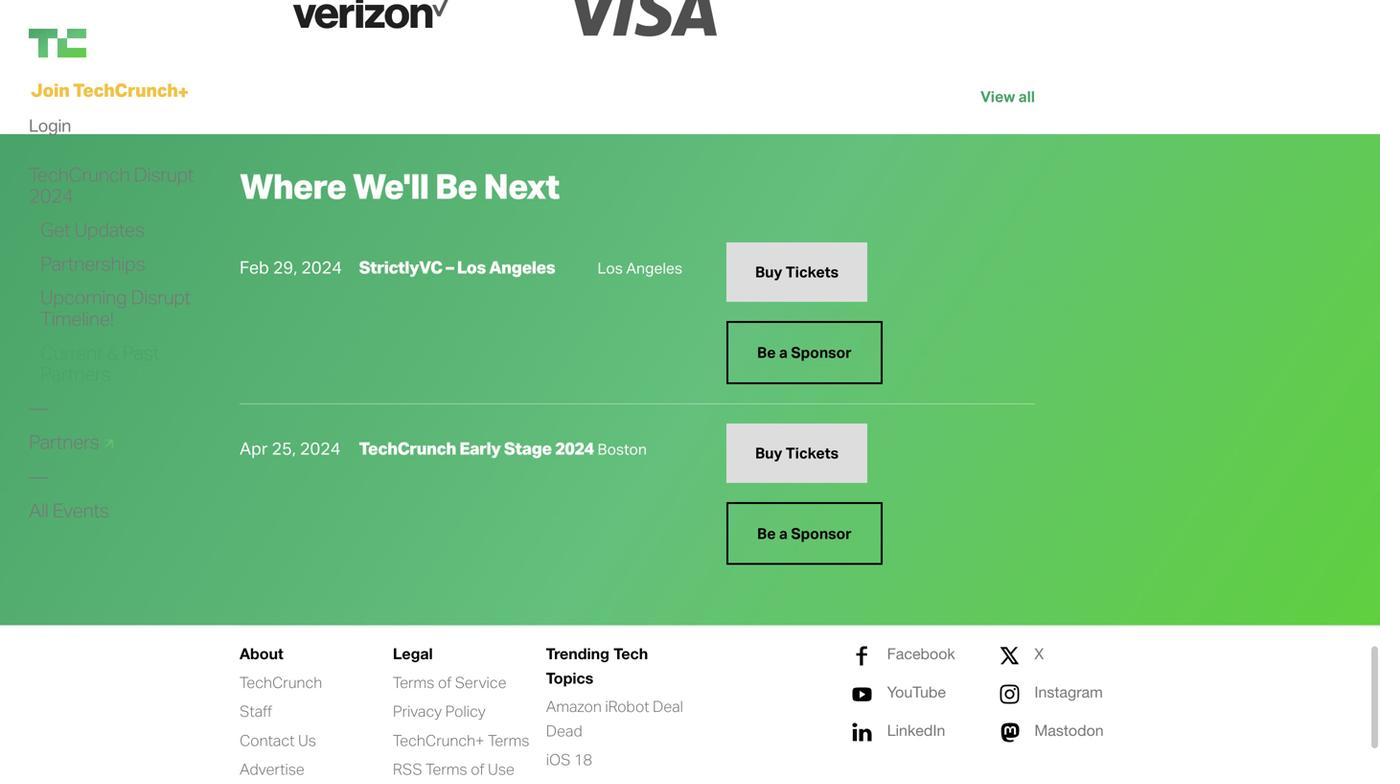 Task type: describe. For each thing, give the bounding box(es) containing it.
a for strictlyvc – los angeles
[[779, 343, 788, 362]]

stage
[[504, 437, 552, 459]]

youtube
[[887, 684, 946, 701]]

–
[[446, 257, 454, 278]]

1 horizontal spatial los
[[598, 258, 623, 278]]

where we'll be next
[[240, 164, 559, 207]]

trending tech topics
[[546, 645, 648, 687]]

next
[[483, 164, 559, 207]]

be a sponsor for strictlyvc – los angeles
[[757, 343, 852, 362]]

buy tickets link for strictlyvc – los angeles
[[726, 243, 867, 302]]

+
[[178, 80, 188, 103]]

2024 for apr 25, 2024
[[300, 437, 341, 459]]

0 vertical spatial of
[[438, 673, 452, 692]]

view all
[[980, 87, 1035, 106]]

mastodon image
[[1000, 723, 1019, 742]]

0 vertical spatial disrupt
[[134, 162, 194, 186]]

tickets for strictlyvc – los angeles
[[786, 262, 839, 281]]

legal link
[[393, 645, 433, 664]]

privacy
[[393, 702, 442, 721]]

join techcrunch +
[[31, 78, 188, 103]]

a for techcrunch early stage 2024
[[779, 524, 788, 543]]

terms of service
[[393, 673, 507, 692]]

strictlyvc
[[359, 257, 442, 278]]

use
[[488, 760, 514, 779]]

buy for strictlyvc – los angeles
[[755, 262, 782, 281]]

feb 29, 2024
[[240, 257, 342, 278]]

get
[[40, 217, 70, 241]]

visa inc. image
[[558, 0, 717, 36]]

&
[[107, 340, 118, 365]]

current & past partners link
[[40, 340, 159, 387]]

buy tickets link for techcrunch early stage 2024
[[726, 424, 867, 483]]

buy tickets for strictlyvc – los angeles
[[755, 262, 839, 281]]

terms for techcrunch+ terms
[[488, 731, 530, 750]]

29,
[[273, 257, 297, 278]]

buy tickets for techcrunch early stage 2024
[[755, 443, 839, 462]]

contact us
[[240, 731, 316, 750]]

partnerships link
[[40, 251, 145, 276]]

amazon irobot deal dead
[[546, 697, 683, 740]]

buy for techcrunch early stage 2024
[[755, 443, 782, 462]]

rss
[[393, 760, 422, 779]]

2024 right the stage
[[555, 437, 594, 459]]

about
[[240, 645, 283, 663]]

view
[[980, 87, 1015, 106]]

privacy policy link
[[393, 702, 486, 722]]

facebook image
[[853, 647, 872, 666]]

contact
[[240, 731, 295, 750]]

techcrunch+ terms link
[[393, 731, 530, 751]]

trending
[[546, 645, 609, 663]]

18
[[574, 750, 592, 769]]

irobot
[[605, 697, 649, 716]]

los angeles
[[598, 258, 682, 278]]

deal
[[653, 697, 683, 716]]

techcrunch for techcrunch disrupt 2024 get updates partnerships upcoming disrupt timeline! current & past partners
[[29, 162, 130, 186]]

all events
[[29, 498, 109, 522]]

staff link
[[240, 702, 272, 722]]

linkedin
[[887, 722, 945, 740]]

ios 18 link
[[546, 750, 592, 770]]

where
[[240, 164, 346, 207]]

2024 for feb 29, 2024
[[301, 257, 342, 278]]

view all link
[[240, 83, 1035, 110]]

strictlyvc – los angeles
[[359, 257, 555, 278]]

sponsor for strictlyvc – los angeles
[[791, 343, 852, 362]]

instagram image
[[1000, 685, 1019, 704]]

instagram
[[1034, 684, 1103, 701]]

techcrunch+
[[393, 731, 485, 750]]

contact us link
[[240, 731, 316, 751]]

techcrunch link containing techcrunch
[[240, 673, 322, 693]]

service
[[455, 673, 507, 692]]

early
[[459, 437, 501, 459]]

about link
[[240, 645, 283, 664]]

us
[[298, 731, 316, 750]]

terms for rss terms of use
[[426, 760, 467, 779]]

all events link
[[29, 498, 109, 523]]

techcrunch disrupt 2024 link
[[29, 162, 194, 209]]

facebook
[[887, 645, 955, 663]]

techcrunch early stage 2024 boston
[[359, 437, 647, 459]]

staff
[[240, 702, 272, 721]]

boston
[[598, 439, 647, 459]]

apr
[[240, 437, 268, 459]]

join
[[31, 78, 69, 101]]

topics
[[546, 669, 594, 687]]

techcrunch for techcrunch early stage 2024 boston
[[359, 437, 456, 459]]

advertise link
[[240, 760, 305, 779]]



Task type: locate. For each thing, give the bounding box(es) containing it.
1 vertical spatial be a sponsor link
[[726, 502, 882, 565]]

1 vertical spatial buy tickets link
[[726, 424, 867, 483]]

angeles
[[489, 257, 555, 278], [626, 258, 682, 278]]

events
[[52, 498, 109, 522]]

techcrunch right join
[[73, 78, 178, 101]]

2 a from the top
[[779, 524, 788, 543]]

timeline!
[[40, 306, 114, 331]]

0 vertical spatial techcrunch link
[[29, 29, 220, 58]]

past
[[122, 340, 159, 365]]

policy
[[445, 702, 486, 721]]

0 horizontal spatial los
[[457, 257, 486, 278]]

1 vertical spatial sponsor
[[791, 524, 852, 543]]

of up privacy policy
[[438, 673, 452, 692]]

get updates link
[[40, 217, 145, 242]]

be for strictlyvc – los angeles
[[757, 343, 776, 362]]

we'll
[[353, 164, 429, 207]]

be a sponsor link for techcrunch early stage 2024
[[726, 502, 882, 565]]

2 be a sponsor link from the top
[[726, 502, 882, 565]]

techcrunch image
[[29, 29, 86, 58]]

of left use
[[471, 760, 484, 779]]

all
[[1019, 87, 1035, 106]]

upcoming disrupt timeline! link
[[40, 285, 191, 332]]

1 horizontal spatial techcrunch link
[[240, 673, 322, 693]]

0 vertical spatial tickets
[[786, 262, 839, 281]]

2 buy from the top
[[755, 443, 782, 462]]

1 buy tickets link from the top
[[726, 243, 867, 302]]

feb
[[240, 257, 269, 278]]

tickets for techcrunch early stage 2024
[[786, 443, 839, 462]]

0 horizontal spatial of
[[438, 673, 452, 692]]

buy tickets link
[[726, 243, 867, 302], [726, 424, 867, 483]]

partners
[[40, 361, 111, 386]]

2024 inside techcrunch disrupt 2024 get updates partnerships upcoming disrupt timeline! current & past partners
[[29, 183, 73, 208]]

ios 18
[[546, 750, 592, 769]]

techcrunch
[[73, 78, 178, 101], [29, 162, 130, 186], [359, 437, 456, 459], [240, 673, 322, 692]]

1 vertical spatial buy tickets
[[755, 443, 839, 462]]

buy
[[755, 262, 782, 281], [755, 443, 782, 462]]

1 vertical spatial be
[[757, 343, 776, 362]]

techcrunch+ terms
[[393, 731, 530, 750]]

arrow-right link
[[29, 429, 120, 455]]

0 vertical spatial a
[[779, 343, 788, 362]]

youtube image
[[853, 685, 872, 704]]

techcrunch disrupt 2024 get updates partnerships upcoming disrupt timeline! current & past partners
[[29, 162, 194, 386]]

legal
[[393, 645, 433, 663]]

25,
[[272, 437, 296, 459]]

2024 for techcrunch disrupt 2024 get updates partnerships upcoming disrupt timeline! current & past partners
[[29, 183, 73, 208]]

0 vertical spatial be a sponsor
[[757, 343, 852, 362]]

be a sponsor for techcrunch early stage 2024
[[757, 524, 852, 543]]

1 vertical spatial be a sponsor
[[757, 524, 852, 543]]

1 vertical spatial disrupt
[[131, 285, 191, 309]]

2 buy tickets from the top
[[755, 443, 839, 462]]

mastodon
[[1034, 722, 1104, 740]]

2 be a sponsor from the top
[[757, 524, 852, 543]]

0 vertical spatial buy
[[755, 262, 782, 281]]

2024 up get
[[29, 183, 73, 208]]

linkedin image
[[853, 723, 872, 742]]

tech
[[614, 645, 648, 663]]

terms down techcrunch+
[[426, 760, 467, 779]]

0 vertical spatial be
[[435, 164, 477, 207]]

terms up use
[[488, 731, 530, 750]]

current
[[40, 340, 103, 365]]

login
[[29, 114, 71, 136]]

trending tech topics link
[[546, 645, 648, 688]]

techcrunch down about link
[[240, 673, 322, 692]]

x image
[[1000, 647, 1019, 666]]

0 vertical spatial be a sponsor link
[[726, 321, 882, 384]]

advertise
[[240, 760, 305, 779]]

terms down legal 'link'
[[393, 673, 434, 692]]

0 vertical spatial terms
[[393, 673, 434, 692]]

terms inside the rss terms of use link
[[426, 760, 467, 779]]

2024
[[29, 183, 73, 208], [301, 257, 342, 278], [300, 437, 341, 459], [555, 437, 594, 459]]

0 horizontal spatial angeles
[[489, 257, 555, 278]]

updates
[[74, 217, 145, 241]]

1 tickets from the top
[[786, 262, 839, 281]]

2 vertical spatial be
[[757, 524, 776, 543]]

terms of service link
[[393, 673, 507, 693]]

1 vertical spatial tickets
[[786, 443, 839, 462]]

sponsor
[[791, 343, 852, 362], [791, 524, 852, 543]]

2024 right 29,
[[301, 257, 342, 278]]

sponsor for techcrunch early stage 2024
[[791, 524, 852, 543]]

1 horizontal spatial angeles
[[626, 258, 682, 278]]

upcoming
[[40, 285, 127, 309]]

rss terms of use link
[[393, 760, 514, 779]]

2 vertical spatial terms
[[426, 760, 467, 779]]

0 horizontal spatial techcrunch link
[[29, 29, 220, 58]]

1 vertical spatial a
[[779, 524, 788, 543]]

arrow right image
[[98, 433, 120, 455]]

amazon irobot deal dead link
[[546, 697, 683, 741]]

techcrunch down login "link" on the left top of page
[[29, 162, 130, 186]]

be a sponsor
[[757, 343, 852, 362], [757, 524, 852, 543]]

ios
[[546, 750, 571, 769]]

techcrunch link down about link
[[240, 673, 322, 693]]

1 a from the top
[[779, 343, 788, 362]]

x
[[1034, 645, 1044, 663]]

1 buy tickets from the top
[[755, 262, 839, 281]]

be a sponsor link for strictlyvc – los angeles
[[726, 321, 882, 384]]

be a sponsor link
[[726, 321, 882, 384], [726, 502, 882, 565]]

2 sponsor from the top
[[791, 524, 852, 543]]

rss terms of use
[[393, 760, 514, 779]]

0 vertical spatial buy tickets
[[755, 262, 839, 281]]

0 vertical spatial sponsor
[[791, 343, 852, 362]]

techcrunch link
[[29, 29, 220, 58], [240, 673, 322, 693]]

techcrunch inside the join techcrunch +
[[73, 78, 178, 101]]

0 vertical spatial buy tickets link
[[726, 243, 867, 302]]

be for techcrunch early stage 2024
[[757, 524, 776, 543]]

be
[[435, 164, 477, 207], [757, 343, 776, 362], [757, 524, 776, 543]]

1 horizontal spatial of
[[471, 760, 484, 779]]

1 be a sponsor link from the top
[[726, 321, 882, 384]]

1 vertical spatial buy
[[755, 443, 782, 462]]

techcrunch link up the join techcrunch +
[[29, 29, 220, 58]]

terms
[[393, 673, 434, 692], [488, 731, 530, 750], [426, 760, 467, 779]]

disrupt up past
[[131, 285, 191, 309]]

tickets
[[786, 262, 839, 281], [786, 443, 839, 462]]

1 sponsor from the top
[[791, 343, 852, 362]]

disrupt up 'updates'
[[134, 162, 194, 186]]

login link
[[29, 110, 71, 141]]

verizon image
[[293, 0, 452, 29]]

partnerships
[[40, 251, 145, 275]]

of
[[438, 673, 452, 692], [471, 760, 484, 779]]

terms inside techcrunch+ terms link
[[488, 731, 530, 750]]

techcrunch left early
[[359, 437, 456, 459]]

1 vertical spatial techcrunch link
[[240, 673, 322, 693]]

buy tickets
[[755, 262, 839, 281], [755, 443, 839, 462]]

1 vertical spatial terms
[[488, 731, 530, 750]]

disrupt
[[134, 162, 194, 186], [131, 285, 191, 309]]

amazon
[[546, 697, 602, 716]]

2024 right the 25,
[[300, 437, 341, 459]]

all
[[29, 498, 48, 522]]

apr 25, 2024
[[240, 437, 341, 459]]

techcrunch inside techcrunch disrupt 2024 get updates partnerships upcoming disrupt timeline! current & past partners
[[29, 162, 130, 186]]

techcrunch for techcrunch
[[240, 673, 322, 692]]

1 be a sponsor from the top
[[757, 343, 852, 362]]

1 vertical spatial of
[[471, 760, 484, 779]]

dead
[[546, 721, 582, 740]]

privacy policy
[[393, 702, 486, 721]]

terms inside terms of service link
[[393, 673, 434, 692]]

1 buy from the top
[[755, 262, 782, 281]]

2 buy tickets link from the top
[[726, 424, 867, 483]]

2 tickets from the top
[[786, 443, 839, 462]]



Task type: vqa. For each thing, say whether or not it's contained in the screenshot.
Contact
yes



